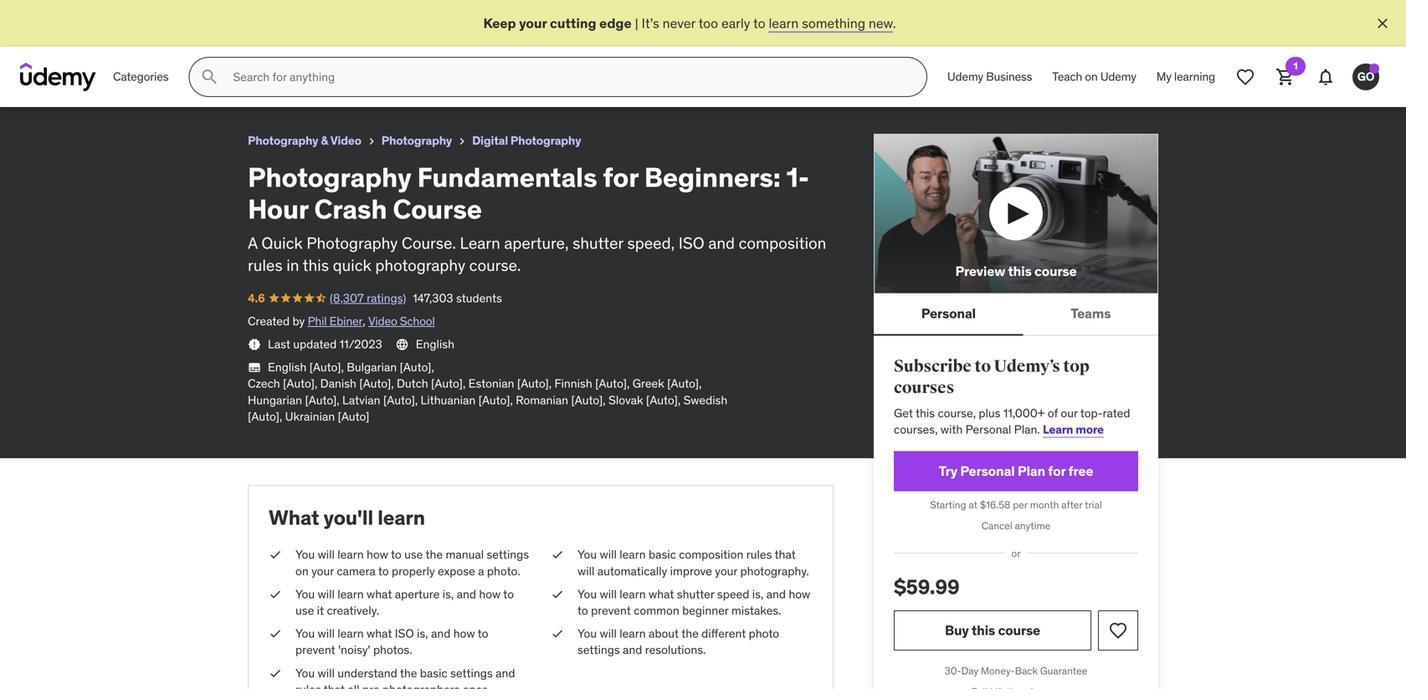 Task type: describe. For each thing, give the bounding box(es) containing it.
what for photos.
[[367, 627, 392, 642]]

learn inside photography fundamentals for beginners: 1- hour crash course a quick photography course. learn aperture, shutter speed, iso and composition rules in this quick photography course.
[[460, 233, 500, 253]]

photos.
[[373, 643, 412, 658]]

iso inside you will learn what iso is, and how to prevent 'noisy' photos.
[[395, 627, 414, 642]]

learn for you will learn what aperture is, and how to use it creatively.
[[337, 587, 364, 602]]

after
[[1061, 499, 1083, 512]]

preview
[[955, 263, 1005, 280]]

preview this course
[[955, 263, 1077, 280]]

try personal plan for free
[[939, 463, 1093, 480]]

finnish
[[554, 376, 592, 391]]

will for you will learn what iso is, and how to prevent 'noisy' photos.
[[318, 627, 335, 642]]

1 link
[[1265, 57, 1306, 97]]

[auto], up lithuanian
[[431, 376, 466, 391]]

|
[[635, 14, 638, 32]]

[auto], down estonian
[[478, 393, 513, 408]]

lithuanian
[[421, 393, 476, 408]]

speed
[[717, 587, 749, 602]]

course for preview this course
[[1034, 263, 1077, 280]]

11/2023
[[339, 337, 382, 352]]

ukrainian
[[285, 409, 335, 424]]

you for you will learn basic composition rules that will automatically improve your photography.
[[577, 548, 597, 563]]

udemy image
[[20, 63, 96, 91]]

settings inside you will learn how to use the manual settings on your camera to properly expose a photo.
[[487, 548, 529, 563]]

basic inside you will learn basic composition rules that will automatically improve your photography.
[[649, 548, 676, 563]]

learn right early
[[769, 14, 799, 32]]

you will learn basic composition rules that will automatically improve your photography.
[[577, 548, 809, 579]]

you will learn about the different photo settings and resolutions.
[[577, 627, 779, 658]]

0 vertical spatial (8,307
[[50, 29, 84, 44]]

will for you will learn what aperture is, and how to use it creatively.
[[318, 587, 335, 602]]

more
[[1076, 422, 1104, 437]]

plan
[[1018, 463, 1045, 480]]

photo.
[[487, 564, 520, 579]]

notifications image
[[1316, 67, 1336, 87]]

basic inside you will understand the basic settings and rules that all pro photographers onc
[[420, 666, 447, 681]]

learn for you will learn what iso is, and how to prevent 'noisy' photos.
[[337, 627, 364, 642]]

plus
[[979, 406, 1001, 421]]

to inside 'you will learn what shutter speed is, and how to prevent common beginner mistakes.'
[[577, 603, 588, 619]]

will for you will understand the basic settings and rules that all pro photographers onc
[[318, 666, 335, 681]]

camera
[[337, 564, 376, 579]]

and inside 'you will learn what shutter speed is, and how to prevent common beginner mistakes.'
[[766, 587, 786, 602]]

xsmall image for you will learn about the different photo settings and resolutions.
[[551, 626, 564, 643]]

1 vertical spatial 147,303 students
[[413, 291, 502, 306]]

0 horizontal spatial ratings)
[[87, 29, 127, 44]]

1 vertical spatial ratings)
[[367, 291, 406, 306]]

hungarian
[[248, 393, 302, 408]]

you for you will understand the basic settings and rules that all pro photographers onc
[[295, 666, 315, 681]]

top
[[1063, 356, 1089, 377]]

you for you will learn what shutter speed is, and how to prevent common beginner mistakes.
[[577, 587, 597, 602]]

photographers
[[383, 682, 460, 690]]

photography & video
[[248, 133, 361, 148]]

top-
[[1080, 406, 1103, 421]]

settings inside you will understand the basic settings and rules that all pro photographers onc
[[450, 666, 493, 681]]

'noisy'
[[338, 643, 370, 658]]

english for english
[[416, 337, 454, 352]]

[auto], down dutch
[[383, 393, 418, 408]]

last updated 11/2023
[[268, 337, 382, 352]]

starting
[[930, 499, 966, 512]]

romanian
[[516, 393, 568, 408]]

personal inside "button"
[[921, 305, 976, 322]]

prevent inside 'you will learn what shutter speed is, and how to prevent common beginner mistakes.'
[[591, 603, 631, 619]]

all
[[348, 682, 359, 690]]

go
[[1357, 69, 1375, 84]]

1 vertical spatial students
[[456, 291, 502, 306]]

phil
[[308, 314, 327, 329]]

cutting
[[550, 14, 596, 32]]

too
[[698, 14, 718, 32]]

1 vertical spatial 4.6
[[248, 291, 265, 306]]

course for buy this course
[[998, 622, 1040, 639]]

czech
[[248, 376, 280, 391]]

latvian
[[342, 393, 380, 408]]

in
[[286, 255, 299, 276]]

courses,
[[894, 422, 938, 437]]

speed,
[[627, 233, 675, 253]]

buy this course
[[945, 622, 1040, 639]]

course,
[[938, 406, 976, 421]]

buy
[[945, 622, 969, 639]]

back
[[1015, 665, 1038, 678]]

edge
[[599, 14, 632, 32]]

what you'll learn
[[269, 505, 425, 531]]

photography for photography
[[381, 133, 452, 148]]

the inside you will understand the basic settings and rules that all pro photographers onc
[[400, 666, 417, 681]]

&
[[321, 133, 328, 148]]

1 vertical spatial learn
[[1043, 422, 1073, 437]]

guarantee
[[1040, 665, 1087, 678]]

crash
[[314, 193, 387, 226]]

automatically
[[597, 564, 667, 579]]

.
[[893, 14, 896, 32]]

photography
[[375, 255, 465, 276]]

early
[[721, 14, 750, 32]]

subscribe to udemy's top courses
[[894, 356, 1089, 398]]

xsmall image for you will learn basic composition rules that will automatically improve your photography.
[[551, 547, 564, 564]]

cancel
[[982, 520, 1012, 533]]

udemy's
[[994, 356, 1060, 377]]

categories button
[[103, 57, 179, 97]]

to inside you will learn what aperture is, and how to use it creatively.
[[503, 587, 514, 602]]

0 vertical spatial video
[[330, 133, 361, 148]]

you for you will learn what iso is, and how to prevent 'noisy' photos.
[[295, 627, 315, 642]]

what for creatively.
[[367, 587, 392, 602]]

learn more link
[[1043, 422, 1104, 437]]

0 vertical spatial [auto]
[[400, 360, 431, 375]]

shopping cart with 1 item image
[[1276, 67, 1296, 87]]

get this course, plus 11,000+ of our top-rated courses, with personal plan.
[[894, 406, 1130, 437]]

how inside you will learn what aperture is, and how to use it creatively.
[[479, 587, 501, 602]]

and inside you will learn what aperture is, and how to use it creatively.
[[457, 587, 476, 602]]

digital photography
[[472, 133, 581, 148]]

photography fundamentals for beginners: 1- hour crash course a quick photography course. learn aperture, shutter speed, iso and composition rules in this quick photography course.
[[248, 161, 826, 276]]

1 horizontal spatial (8,307
[[330, 291, 364, 306]]

and inside you will learn what iso is, and how to prevent 'noisy' photos.
[[431, 627, 451, 642]]

learning
[[1174, 69, 1215, 84]]

how inside you will learn what iso is, and how to prevent 'noisy' photos.
[[453, 627, 475, 642]]

danish
[[320, 376, 356, 391]]

to up 'properly'
[[391, 548, 401, 563]]

trial
[[1085, 499, 1102, 512]]

preview this course button
[[874, 134, 1158, 294]]

1 horizontal spatial your
[[519, 14, 547, 32]]

a
[[248, 233, 258, 253]]

will for you will learn about the different photo settings and resolutions.
[[600, 627, 617, 642]]

submit search image
[[199, 67, 220, 87]]

our
[[1061, 406, 1078, 421]]

teams button
[[1023, 294, 1158, 334]]

1 horizontal spatial on
[[1085, 69, 1098, 84]]

photography for photography & video
[[248, 133, 318, 148]]

improve
[[670, 564, 712, 579]]

quick
[[333, 255, 371, 276]]

learn for you will learn how to use the manual settings on your camera to properly expose a photo.
[[337, 548, 364, 563]]

[auto], down hungarian
[[248, 409, 282, 424]]

slovak
[[608, 393, 643, 408]]

prevent inside you will learn what iso is, and how to prevent 'noisy' photos.
[[295, 643, 335, 658]]

11,000+
[[1003, 406, 1045, 421]]

learn for you will learn about the different photo settings and resolutions.
[[620, 627, 646, 642]]

0 vertical spatial ,
[[363, 314, 365, 329]]

photography up fundamentals
[[510, 133, 581, 148]]

[auto], up ukrainian
[[305, 393, 340, 408]]

aperture
[[395, 587, 440, 602]]

keep your cutting edge | it's never too early to learn something new .
[[483, 14, 896, 32]]

it
[[317, 603, 324, 619]]

the inside you will learn about the different photo settings and resolutions.
[[681, 627, 699, 642]]

close image
[[1374, 15, 1391, 32]]

this inside photography fundamentals for beginners: 1- hour crash course a quick photography course. learn aperture, shutter speed, iso and composition rules in this quick photography course.
[[303, 255, 329, 276]]

last
[[268, 337, 290, 352]]

photography up quick
[[306, 233, 398, 253]]

learn more
[[1043, 422, 1104, 437]]

use inside you will learn what aperture is, and how to use it creatively.
[[295, 603, 314, 619]]

$16.58
[[980, 499, 1011, 512]]

with
[[941, 422, 963, 437]]

to inside the subscribe to udemy's top courses
[[974, 356, 991, 377]]

teams
[[1071, 305, 1111, 322]]

and inside photography fundamentals for beginners: 1- hour crash course a quick photography course. learn aperture, shutter speed, iso and composition rules in this quick photography course.
[[708, 233, 735, 253]]

rated
[[1103, 406, 1130, 421]]

photography for photography fundamentals for beginners: 1- hour crash course a quick photography course. learn aperture, shutter speed, iso and composition rules in this quick photography course.
[[248, 161, 411, 194]]

rules inside photography fundamentals for beginners: 1- hour crash course a quick photography course. learn aperture, shutter speed, iso and composition rules in this quick photography course.
[[248, 255, 283, 276]]

personal inside get this course, plus 11,000+ of our top-rated courses, with personal plan.
[[966, 422, 1011, 437]]

anytime
[[1015, 520, 1051, 533]]

english [auto], bulgarian [auto] , czech [auto], danish [auto], dutch [auto], estonian [auto], finnish [auto], greek [auto], hungarian [auto], latvian [auto], lithuanian [auto], romanian [auto], slovak [auto], swedish [auto], ukrainian [auto]
[[248, 360, 728, 424]]



Task type: vqa. For each thing, say whether or not it's contained in the screenshot.
per
yes



Task type: locate. For each thing, give the bounding box(es) containing it.
, up 11/2023
[[363, 314, 365, 329]]

learn up you will learn how to use the manual settings on your camera to properly expose a photo.
[[378, 505, 425, 531]]

for inside photography fundamentals for beginners: 1- hour crash course a quick photography course. learn aperture, shutter speed, iso and composition rules in this quick photography course.
[[603, 161, 638, 194]]

settings inside you will learn about the different photo settings and resolutions.
[[577, 643, 620, 658]]

0 horizontal spatial video
[[330, 133, 361, 148]]

[auto], down greek
[[646, 393, 681, 408]]

composition down the 1- at the top right
[[739, 233, 826, 253]]

your up speed
[[715, 564, 737, 579]]

0 horizontal spatial [auto]
[[338, 409, 369, 424]]

1 vertical spatial video
[[368, 314, 397, 329]]

1 vertical spatial basic
[[420, 666, 447, 681]]

you inside you will learn how to use the manual settings on your camera to properly expose a photo.
[[295, 548, 315, 563]]

ratings)
[[87, 29, 127, 44], [367, 291, 406, 306]]

2 horizontal spatial your
[[715, 564, 737, 579]]

the up 'properly'
[[426, 548, 443, 563]]

learn down automatically
[[620, 587, 646, 602]]

or
[[1011, 547, 1021, 560]]

to left udemy's
[[974, 356, 991, 377]]

learn inside you will learn how to use the manual settings on your camera to properly expose a photo.
[[337, 548, 364, 563]]

what up creatively.
[[367, 587, 392, 602]]

0 vertical spatial students
[[177, 29, 223, 44]]

learn inside you will learn basic composition rules that will automatically improve your photography.
[[620, 548, 646, 563]]

0 horizontal spatial prevent
[[295, 643, 335, 658]]

shutter up beginner
[[677, 587, 714, 602]]

0 vertical spatial iso
[[679, 233, 705, 253]]

iso inside photography fundamentals for beginners: 1- hour crash course a quick photography course. learn aperture, shutter speed, iso and composition rules in this quick photography course.
[[679, 233, 705, 253]]

english for english [auto], bulgarian [auto] , czech [auto], danish [auto], dutch [auto], estonian [auto], finnish [auto], greek [auto], hungarian [auto], latvian [auto], lithuanian [auto], romanian [auto], slovak [auto], swedish [auto], ukrainian [auto]
[[268, 360, 306, 375]]

for up speed,
[[603, 161, 638, 194]]

1 horizontal spatial prevent
[[591, 603, 631, 619]]

learn up automatically
[[620, 548, 646, 563]]

Search for anything text field
[[230, 63, 906, 91]]

this for preview
[[1008, 263, 1032, 280]]

0 vertical spatial composition
[[739, 233, 826, 253]]

2 horizontal spatial the
[[681, 627, 699, 642]]

xsmall image
[[455, 135, 469, 148], [248, 338, 261, 351], [551, 547, 564, 564], [551, 626, 564, 643]]

ratings) up the categories in the top of the page
[[87, 29, 127, 44]]

0 horizontal spatial udemy
[[947, 69, 983, 84]]

1 horizontal spatial rules
[[295, 682, 321, 690]]

[auto], down finnish
[[571, 393, 606, 408]]

will
[[318, 548, 335, 563], [600, 548, 617, 563], [577, 564, 595, 579], [318, 587, 335, 602], [600, 587, 617, 602], [318, 627, 335, 642], [600, 627, 617, 642], [318, 666, 335, 681]]

rules inside you will understand the basic settings and rules that all pro photographers onc
[[295, 682, 321, 690]]

students down course.
[[456, 291, 502, 306]]

you'll
[[323, 505, 373, 531]]

basic up the photographers
[[420, 666, 447, 681]]

will left understand
[[318, 666, 335, 681]]

2 horizontal spatial is,
[[752, 587, 764, 602]]

xsmall image
[[365, 135, 378, 148], [269, 547, 282, 564], [269, 587, 282, 603], [551, 587, 564, 603], [269, 626, 282, 643], [269, 666, 282, 682]]

0 horizontal spatial that
[[324, 682, 345, 690]]

[auto], up latvian
[[359, 376, 394, 391]]

what for common
[[649, 587, 674, 602]]

1 vertical spatial for
[[1048, 463, 1066, 480]]

2 vertical spatial settings
[[450, 666, 493, 681]]

1 horizontal spatial 4.6
[[248, 291, 265, 306]]

(8,307 ratings) up ebiner
[[330, 291, 406, 306]]

xsmall image for you will understand the basic settings and rules that all pro photographers onc
[[269, 666, 282, 682]]

learn inside 'you will learn what shutter speed is, and how to prevent common beginner mistakes.'
[[620, 587, 646, 602]]

month
[[1030, 499, 1059, 512]]

composition inside photography fundamentals for beginners: 1- hour crash course a quick photography course. learn aperture, shutter speed, iso and composition rules in this quick photography course.
[[739, 233, 826, 253]]

it's
[[642, 14, 659, 32]]

1 horizontal spatial [auto]
[[400, 360, 431, 375]]

rules inside you will learn basic composition rules that will automatically improve your photography.
[[746, 548, 772, 563]]

that inside you will understand the basic settings and rules that all pro photographers onc
[[324, 682, 345, 690]]

0 vertical spatial use
[[404, 548, 423, 563]]

aperture,
[[504, 233, 569, 253]]

1 horizontal spatial 147,303
[[413, 291, 453, 306]]

students
[[177, 29, 223, 44], [456, 291, 502, 306]]

1 vertical spatial the
[[681, 627, 699, 642]]

tab list
[[874, 294, 1158, 336]]

properly
[[392, 564, 435, 579]]

0 vertical spatial settings
[[487, 548, 529, 563]]

business
[[986, 69, 1032, 84]]

this inside button
[[972, 622, 995, 639]]

learn left the 'about'
[[620, 627, 646, 642]]

1 vertical spatial prevent
[[295, 643, 335, 658]]

composition up improve
[[679, 548, 744, 563]]

money-
[[981, 665, 1015, 678]]

this right preview
[[1008, 263, 1032, 280]]

will inside you will learn how to use the manual settings on your camera to properly expose a photo.
[[318, 548, 335, 563]]

2 udemy from the left
[[1100, 69, 1136, 84]]

1 horizontal spatial basic
[[649, 548, 676, 563]]

to left common
[[577, 603, 588, 619]]

0 vertical spatial for
[[603, 161, 638, 194]]

tab list containing personal
[[874, 294, 1158, 336]]

learn for you will learn basic composition rules that will automatically improve your photography.
[[620, 548, 646, 563]]

1 vertical spatial composition
[[679, 548, 744, 563]]

you for you will learn how to use the manual settings on your camera to properly expose a photo.
[[295, 548, 315, 563]]

about
[[649, 627, 679, 642]]

1 vertical spatial (8,307
[[330, 291, 364, 306]]

to down photo. at the left
[[503, 587, 514, 602]]

this for get
[[916, 406, 935, 421]]

your for you will learn basic composition rules that will automatically improve your photography.
[[715, 564, 737, 579]]

beginners:
[[644, 161, 781, 194]]

to down 'a'
[[478, 627, 488, 642]]

video right &
[[330, 133, 361, 148]]

, inside "english [auto], bulgarian [auto] , czech [auto], danish [auto], dutch [auto], estonian [auto], finnish [auto], greek [auto], hungarian [auto], latvian [auto], lithuanian [auto], romanian [auto], slovak [auto], swedish [auto], ukrainian [auto]"
[[431, 360, 434, 375]]

is, up mistakes. on the bottom
[[752, 587, 764, 602]]

my
[[1156, 69, 1171, 84]]

0 horizontal spatial ,
[[363, 314, 365, 329]]

1
[[1293, 59, 1298, 72]]

1 horizontal spatial the
[[426, 548, 443, 563]]

4.6 up created on the left
[[248, 291, 265, 306]]

will left the 'about'
[[600, 627, 617, 642]]

resolutions.
[[645, 643, 706, 658]]

0 vertical spatial that
[[775, 548, 796, 563]]

0 horizontal spatial for
[[603, 161, 638, 194]]

english down the last
[[268, 360, 306, 375]]

will up it
[[318, 587, 335, 602]]

learn inside you will learn what iso is, and how to prevent 'noisy' photos.
[[337, 627, 364, 642]]

1 vertical spatial 147,303
[[413, 291, 453, 306]]

this up courses,
[[916, 406, 935, 421]]

a
[[478, 564, 484, 579]]

what inside 'you will learn what shutter speed is, and how to prevent common beginner mistakes.'
[[649, 587, 674, 602]]

what inside you will learn what aperture is, and how to use it creatively.
[[367, 587, 392, 602]]

1 vertical spatial shutter
[[677, 587, 714, 602]]

is,
[[442, 587, 454, 602], [752, 587, 764, 602], [417, 627, 428, 642]]

starting at $16.58 per month after trial cancel anytime
[[930, 499, 1102, 533]]

2 vertical spatial personal
[[960, 463, 1015, 480]]

1 horizontal spatial is,
[[442, 587, 454, 602]]

will for you will learn basic composition rules that will automatically improve your photography.
[[600, 548, 617, 563]]

how inside 'you will learn what shutter speed is, and how to prevent common beginner mistakes.'
[[789, 587, 810, 602]]

[auto] down latvian
[[338, 409, 369, 424]]

that left all
[[324, 682, 345, 690]]

something
[[802, 14, 865, 32]]

0 vertical spatial rules
[[248, 255, 283, 276]]

course up 30-day money-back guarantee
[[998, 622, 1040, 639]]

shutter inside 'you will learn what shutter speed is, and how to prevent common beginner mistakes.'
[[677, 587, 714, 602]]

you inside 'you will learn what shutter speed is, and how to prevent common beginner mistakes.'
[[577, 587, 597, 602]]

you inside you will learn basic composition rules that will automatically improve your photography.
[[577, 548, 597, 563]]

you for you will learn what aperture is, and how to use it creatively.
[[295, 587, 315, 602]]

manual
[[446, 548, 484, 563]]

1-
[[786, 161, 809, 194]]

learn up "'noisy'"
[[337, 627, 364, 642]]

you
[[295, 548, 315, 563], [577, 548, 597, 563], [295, 587, 315, 602], [577, 587, 597, 602], [295, 627, 315, 642], [577, 627, 597, 642], [295, 666, 315, 681]]

(8,307 ratings) up udemy image
[[50, 29, 127, 44]]

0 horizontal spatial (8,307
[[50, 29, 84, 44]]

0 horizontal spatial shutter
[[573, 233, 623, 253]]

is, down expose
[[442, 587, 454, 602]]

0 vertical spatial on
[[1085, 69, 1098, 84]]

(8,307 up ebiner
[[330, 291, 364, 306]]

english inside "english [auto], bulgarian [auto] , czech [auto], danish [auto], dutch [auto], estonian [auto], finnish [auto], greek [auto], hungarian [auto], latvian [auto], lithuanian [auto], romanian [auto], slovak [auto], swedish [auto], ukrainian [auto]"
[[268, 360, 306, 375]]

1 horizontal spatial shutter
[[677, 587, 714, 602]]

course up teams
[[1034, 263, 1077, 280]]

learn for what you'll learn
[[378, 505, 425, 531]]

(8,307 up udemy image
[[50, 29, 84, 44]]

photography link
[[381, 131, 452, 151]]

shutter inside photography fundamentals for beginners: 1- hour crash course a quick photography course. learn aperture, shutter speed, iso and composition rules in this quick photography course.
[[573, 233, 623, 253]]

how
[[367, 548, 388, 563], [479, 587, 501, 602], [789, 587, 810, 602], [453, 627, 475, 642]]

on down what
[[295, 564, 309, 579]]

shutter
[[573, 233, 623, 253], [677, 587, 714, 602]]

0 vertical spatial learn
[[460, 233, 500, 253]]

the up resolutions.
[[681, 627, 699, 642]]

your right keep on the left of page
[[519, 14, 547, 32]]

1 vertical spatial on
[[295, 564, 309, 579]]

1 horizontal spatial video
[[368, 314, 397, 329]]

how up camera
[[367, 548, 388, 563]]

1 vertical spatial ,
[[431, 360, 434, 375]]

greek
[[633, 376, 664, 391]]

how down photography.
[[789, 587, 810, 602]]

created by phil ebiner , video school
[[248, 314, 435, 329]]

2 vertical spatial the
[[400, 666, 417, 681]]

video up the course language icon
[[368, 314, 397, 329]]

0 horizontal spatial the
[[400, 666, 417, 681]]

keep
[[483, 14, 516, 32]]

ebiner
[[329, 314, 363, 329]]

settings
[[487, 548, 529, 563], [577, 643, 620, 658], [450, 666, 493, 681]]

will for you will learn how to use the manual settings on your camera to properly expose a photo.
[[318, 548, 335, 563]]

the up the photographers
[[400, 666, 417, 681]]

prevent down automatically
[[591, 603, 631, 619]]

your
[[519, 14, 547, 32], [311, 564, 334, 579], [715, 564, 737, 579]]

30-day money-back guarantee
[[945, 665, 1087, 678]]

new
[[869, 14, 893, 32]]

this inside get this course, plus 11,000+ of our top-rated courses, with personal plan.
[[916, 406, 935, 421]]

personal down plus
[[966, 422, 1011, 437]]

[auto] up dutch
[[400, 360, 431, 375]]

to
[[753, 14, 765, 32], [974, 356, 991, 377], [391, 548, 401, 563], [378, 564, 389, 579], [503, 587, 514, 602], [577, 603, 588, 619], [478, 627, 488, 642]]

dutch
[[397, 376, 428, 391]]

that inside you will learn basic composition rules that will automatically improve your photography.
[[775, 548, 796, 563]]

prevent left "'noisy'"
[[295, 643, 335, 658]]

0 vertical spatial 147,303
[[133, 29, 174, 44]]

1 vertical spatial use
[[295, 603, 314, 619]]

use up 'properly'
[[404, 548, 423, 563]]

to right early
[[753, 14, 765, 32]]

course inside button
[[998, 622, 1040, 639]]

0 vertical spatial prevent
[[591, 603, 631, 619]]

your inside you will learn basic composition rules that will automatically improve your photography.
[[715, 564, 737, 579]]

this inside button
[[1008, 263, 1032, 280]]

photography down &
[[248, 161, 411, 194]]

that up photography.
[[775, 548, 796, 563]]

photography
[[248, 133, 318, 148], [381, 133, 452, 148], [510, 133, 581, 148], [248, 161, 411, 194], [306, 233, 398, 253]]

use inside you will learn how to use the manual settings on your camera to properly expose a photo.
[[404, 548, 423, 563]]

0 horizontal spatial english
[[268, 360, 306, 375]]

wishlist image
[[1108, 621, 1128, 641]]

how down 'a'
[[479, 587, 501, 602]]

on right teach
[[1085, 69, 1098, 84]]

0 horizontal spatial is,
[[417, 627, 428, 642]]

[auto], up romanian
[[517, 376, 552, 391]]

and inside you will understand the basic settings and rules that all pro photographers onc
[[496, 666, 515, 681]]

is, inside 'you will learn what shutter speed is, and how to prevent common beginner mistakes.'
[[752, 587, 764, 602]]

will inside you will learn what aperture is, and how to use it creatively.
[[318, 587, 335, 602]]

0 horizontal spatial your
[[311, 564, 334, 579]]

udemy left the my
[[1100, 69, 1136, 84]]

learn
[[769, 14, 799, 32], [378, 505, 425, 531], [337, 548, 364, 563], [620, 548, 646, 563], [337, 587, 364, 602], [620, 587, 646, 602], [337, 627, 364, 642], [620, 627, 646, 642]]

learn inside you will learn what aperture is, and how to use it creatively.
[[337, 587, 364, 602]]

course inside button
[[1034, 263, 1077, 280]]

wishlist image
[[1235, 67, 1255, 87]]

2 vertical spatial rules
[[295, 682, 321, 690]]

my learning link
[[1146, 57, 1225, 97]]

(8,307 ratings)
[[50, 29, 127, 44], [330, 291, 406, 306]]

will inside you will learn what iso is, and how to prevent 'noisy' photos.
[[318, 627, 335, 642]]

will down it
[[318, 627, 335, 642]]

0 vertical spatial the
[[426, 548, 443, 563]]

learn up course.
[[460, 233, 500, 253]]

will up automatically
[[600, 548, 617, 563]]

0 horizontal spatial 147,303 students
[[133, 29, 223, 44]]

0 vertical spatial personal
[[921, 305, 976, 322]]

you inside you will understand the basic settings and rules that all pro photographers onc
[[295, 666, 315, 681]]

what
[[367, 587, 392, 602], [649, 587, 674, 602], [367, 627, 392, 642]]

is, down you will learn what aperture is, and how to use it creatively.
[[417, 627, 428, 642]]

1 horizontal spatial (8,307 ratings)
[[330, 291, 406, 306]]

for inside try personal plan for free link
[[1048, 463, 1066, 480]]

0 horizontal spatial 4.6
[[13, 29, 31, 44]]

0 horizontal spatial 147,303
[[133, 29, 174, 44]]

1 horizontal spatial learn
[[1043, 422, 1073, 437]]

[auto], up swedish
[[667, 376, 702, 391]]

147,303 students up "school"
[[413, 291, 502, 306]]

course language image
[[396, 338, 409, 351]]

you inside you will learn about the different photo settings and resolutions.
[[577, 627, 597, 642]]

for left free
[[1048, 463, 1066, 480]]

will inside you will understand the basic settings and rules that all pro photographers onc
[[318, 666, 335, 681]]

course.
[[469, 255, 521, 276]]

0 horizontal spatial rules
[[248, 255, 283, 276]]

1 vertical spatial settings
[[577, 643, 620, 658]]

photography.
[[740, 564, 809, 579]]

0 horizontal spatial on
[[295, 564, 309, 579]]

will inside 'you will learn what shutter speed is, and how to prevent common beginner mistakes.'
[[600, 587, 617, 602]]

this right in
[[303, 255, 329, 276]]

0 horizontal spatial iso
[[395, 627, 414, 642]]

will down 'what you'll learn'
[[318, 548, 335, 563]]

will inside you will learn about the different photo settings and resolutions.
[[600, 627, 617, 642]]

4.6 up udemy image
[[13, 29, 31, 44]]

phil ebiner link
[[308, 314, 363, 329]]

you will understand the basic settings and rules that all pro photographers onc
[[295, 666, 515, 690]]

1 vertical spatial that
[[324, 682, 345, 690]]

at
[[969, 499, 977, 512]]

to inside you will learn what iso is, and how to prevent 'noisy' photos.
[[478, 627, 488, 642]]

you inside you will learn what iso is, and how to prevent 'noisy' photos.
[[295, 627, 315, 642]]

0 horizontal spatial students
[[177, 29, 223, 44]]

0 horizontal spatial use
[[295, 603, 314, 619]]

1 horizontal spatial that
[[775, 548, 796, 563]]

english
[[416, 337, 454, 352], [268, 360, 306, 375]]

teach on udemy
[[1052, 69, 1136, 84]]

how down expose
[[453, 627, 475, 642]]

you will learn what aperture is, and how to use it creatively.
[[295, 587, 514, 619]]

how inside you will learn how to use the manual settings on your camera to properly expose a photo.
[[367, 548, 388, 563]]

1 vertical spatial rules
[[746, 548, 772, 563]]

will left automatically
[[577, 564, 595, 579]]

iso right speed,
[[679, 233, 705, 253]]

1 vertical spatial iso
[[395, 627, 414, 642]]

school
[[400, 314, 435, 329]]

[auto], up hungarian
[[283, 376, 317, 391]]

$59.99
[[894, 575, 960, 600]]

your inside you will learn how to use the manual settings on your camera to properly expose a photo.
[[311, 564, 334, 579]]

1 vertical spatial english
[[268, 360, 306, 375]]

xsmall image for last updated 11/2023
[[248, 338, 261, 351]]

the inside you will learn how to use the manual settings on your camera to properly expose a photo.
[[426, 548, 443, 563]]

rules down a
[[248, 255, 283, 276]]

course
[[393, 193, 482, 226]]

what up common
[[649, 587, 674, 602]]

this right buy
[[972, 622, 995, 639]]

[auto],
[[283, 376, 317, 391], [359, 376, 394, 391], [431, 376, 466, 391], [517, 376, 552, 391], [595, 376, 630, 391], [667, 376, 702, 391], [305, 393, 340, 408], [383, 393, 418, 408], [478, 393, 513, 408], [571, 393, 606, 408], [646, 393, 681, 408], [248, 409, 282, 424]]

to right camera
[[378, 564, 389, 579]]

and
[[708, 233, 735, 253], [457, 587, 476, 602], [766, 587, 786, 602], [431, 627, 451, 642], [623, 643, 642, 658], [496, 666, 515, 681]]

1 vertical spatial (8,307 ratings)
[[330, 291, 406, 306]]

learn inside you will learn about the different photo settings and resolutions.
[[620, 627, 646, 642]]

0 vertical spatial (8,307 ratings)
[[50, 29, 127, 44]]

this
[[303, 255, 329, 276], [1008, 263, 1032, 280], [916, 406, 935, 421], [972, 622, 995, 639]]

your for you will learn how to use the manual settings on your camera to properly expose a photo.
[[311, 564, 334, 579]]

for
[[603, 161, 638, 194], [1048, 463, 1066, 480]]

0 vertical spatial shutter
[[573, 233, 623, 253]]

[auto]
[[400, 360, 431, 375], [338, 409, 369, 424]]

0 horizontal spatial basic
[[420, 666, 447, 681]]

personal up "$16.58"
[[960, 463, 1015, 480]]

xsmall image for you will learn what aperture is, and how to use it creatively.
[[269, 587, 282, 603]]

you will learn how to use the manual settings on your camera to properly expose a photo.
[[295, 548, 529, 579]]

this for buy
[[972, 622, 995, 639]]

buy this course button
[[894, 611, 1091, 651]]

you will learn what iso is, and how to prevent 'noisy' photos.
[[295, 627, 488, 658]]

1 udemy from the left
[[947, 69, 983, 84]]

1 horizontal spatial 147,303 students
[[413, 291, 502, 306]]

xsmall image for you will learn what shutter speed is, and how to prevent common beginner mistakes.
[[551, 587, 564, 603]]

is, for you will learn what aperture is, and how to use it creatively.
[[442, 587, 454, 602]]

, up lithuanian
[[431, 360, 434, 375]]

1 horizontal spatial ,
[[431, 360, 434, 375]]

will for you will learn what shutter speed is, and how to prevent common beginner mistakes.
[[600, 587, 617, 602]]

photography left &
[[248, 133, 318, 148]]

xsmall image for you will learn how to use the manual settings on your camera to properly expose a photo.
[[269, 547, 282, 564]]

iso up photos.
[[395, 627, 414, 642]]

closed captions image
[[248, 361, 261, 374]]

[auto], bulgarian
[[309, 360, 397, 375]]

learn something new link
[[769, 14, 893, 32]]

xsmall image for you will learn what iso is, and how to prevent 'noisy' photos.
[[269, 626, 282, 643]]

1 horizontal spatial udemy
[[1100, 69, 1136, 84]]

settings up photo. at the left
[[487, 548, 529, 563]]

try
[[939, 463, 957, 480]]

0 horizontal spatial (8,307 ratings)
[[50, 29, 127, 44]]

0 horizontal spatial learn
[[460, 233, 500, 253]]

personal button
[[874, 294, 1023, 334]]

1 horizontal spatial iso
[[679, 233, 705, 253]]

photography up the course
[[381, 133, 452, 148]]

what inside you will learn what iso is, and how to prevent 'noisy' photos.
[[367, 627, 392, 642]]

you inside you will learn what aperture is, and how to use it creatively.
[[295, 587, 315, 602]]

1 horizontal spatial students
[[456, 291, 502, 306]]

basic up improve
[[649, 548, 676, 563]]

147,303 students up submit search "image"
[[133, 29, 223, 44]]

147,303
[[133, 29, 174, 44], [413, 291, 453, 306]]

you for you will learn about the different photo settings and resolutions.
[[577, 627, 597, 642]]

my learning
[[1156, 69, 1215, 84]]

0 vertical spatial course
[[1034, 263, 1077, 280]]

learn down the of
[[1043, 422, 1073, 437]]

learn for you will learn what shutter speed is, and how to prevent common beginner mistakes.
[[620, 587, 646, 602]]

personal down preview
[[921, 305, 976, 322]]

ratings) up video school link
[[367, 291, 406, 306]]

rules up photography.
[[746, 548, 772, 563]]

composition inside you will learn basic composition rules that will automatically improve your photography.
[[679, 548, 744, 563]]

use left it
[[295, 603, 314, 619]]

is, for you will learn what iso is, and how to prevent 'noisy' photos.
[[417, 627, 428, 642]]

settings up the photographers
[[450, 666, 493, 681]]

settings left resolutions.
[[577, 643, 620, 658]]

is, inside you will learn what aperture is, and how to use it creatively.
[[442, 587, 454, 602]]

fundamentals
[[417, 161, 597, 194]]

on inside you will learn how to use the manual settings on your camera to properly expose a photo.
[[295, 564, 309, 579]]

photography & video link
[[248, 131, 361, 151]]

learn
[[460, 233, 500, 253], [1043, 422, 1073, 437]]

1 vertical spatial [auto]
[[338, 409, 369, 424]]

on
[[1085, 69, 1098, 84], [295, 564, 309, 579]]

[auto], up slovak
[[595, 376, 630, 391]]

that
[[775, 548, 796, 563], [324, 682, 345, 690]]

0 vertical spatial english
[[416, 337, 454, 352]]

is, inside you will learn what iso is, and how to prevent 'noisy' photos.
[[417, 627, 428, 642]]

estonian
[[468, 376, 514, 391]]

0 vertical spatial 4.6
[[13, 29, 31, 44]]

1 horizontal spatial use
[[404, 548, 423, 563]]

2 horizontal spatial rules
[[746, 548, 772, 563]]

147,303 up "school"
[[413, 291, 453, 306]]

and inside you will learn about the different photo settings and resolutions.
[[623, 643, 642, 658]]

go link
[[1346, 57, 1386, 97]]

you have alerts image
[[1369, 64, 1379, 74]]



